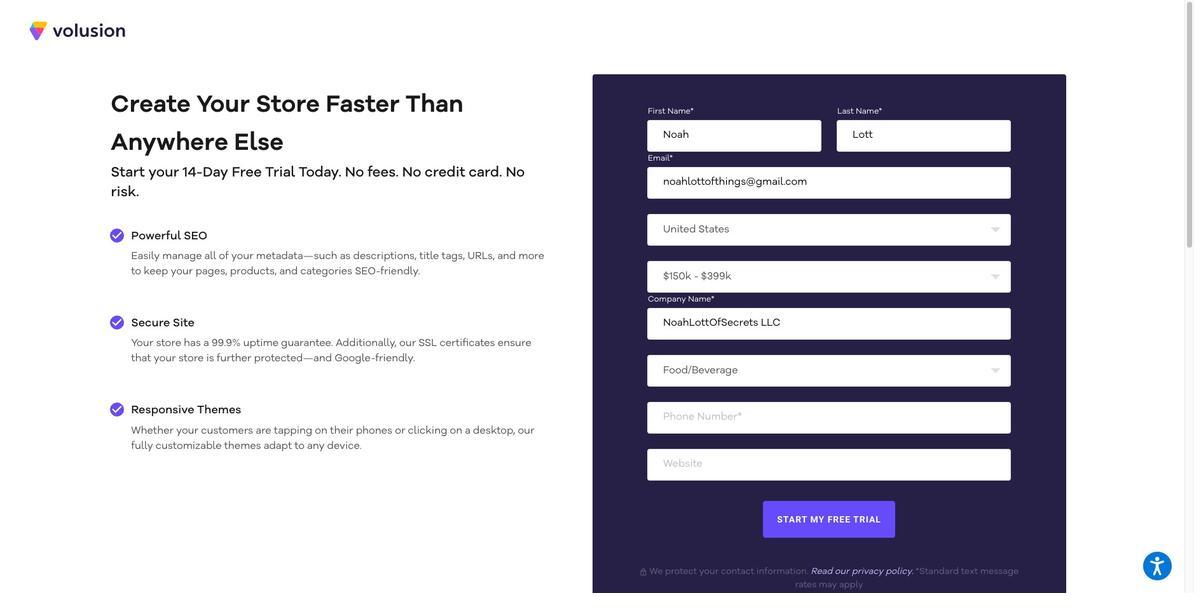 Task type: describe. For each thing, give the bounding box(es) containing it.
uptime
[[243, 339, 278, 349]]

their
[[330, 427, 353, 437]]

that
[[131, 354, 151, 365]]

device.
[[327, 442, 362, 452]]

or
[[395, 427, 405, 437]]

are
[[256, 427, 271, 437]]

our inside the your store has a 99.9% uptime guarantee. additionally, our ssl certificates ensure that your store is further protected—and google-friendly.
[[399, 339, 416, 349]]

is
[[206, 354, 214, 365]]

start my free trial button
[[763, 501, 895, 539]]

customers
[[201, 427, 253, 437]]

first name*
[[648, 107, 694, 116]]

start for start your 14-day free trial today. no fees. no credit card. no risk.
[[111, 166, 145, 180]]

your inside the your store has a 99.9% uptime guarantee. additionally, our ssl certificates ensure that your store is further protected—and google-friendly.
[[131, 339, 154, 349]]

store
[[256, 93, 320, 117]]

create
[[111, 93, 191, 117]]

phone
[[663, 413, 695, 423]]

risk.
[[111, 186, 139, 200]]

any
[[307, 442, 325, 452]]

name* for last name*
[[856, 107, 882, 116]]

categories
[[300, 267, 352, 277]]

adapt
[[264, 442, 292, 452]]

our inside "whether your customers are tapping on their phones or clicking on a desktop, our fully customizable themes adapt to any device."
[[518, 427, 535, 437]]

descriptions,
[[353, 252, 417, 262]]

1 no from the left
[[345, 166, 364, 180]]

phone number*
[[663, 413, 742, 423]]

may
[[819, 581, 837, 590]]

of
[[219, 252, 229, 262]]

easily manage all of your metadata—such as descriptions, title tags, urls, and more to keep your pages, products, and categories seo-friendly.
[[131, 252, 544, 277]]

your inside the your store has a 99.9% uptime guarantee. additionally, our ssl certificates ensure that your store is further protected—and google-friendly.
[[154, 354, 176, 365]]

company
[[648, 296, 686, 304]]

Phone Number* text field
[[647, 402, 1011, 434]]

my
[[810, 515, 825, 525]]

free inside 'start your 14-day free trial today. no fees. no credit card. no risk.'
[[232, 166, 262, 180]]

further
[[217, 354, 251, 365]]

Website text field
[[647, 449, 1011, 481]]

2 horizontal spatial our
[[835, 568, 849, 577]]

additionally,
[[336, 339, 397, 349]]

your inside 'start your 14-day free trial today. no fees. no credit card. no risk.'
[[148, 166, 179, 180]]

metadata—such
[[256, 252, 337, 262]]

create your store faster than anywhere else
[[111, 93, 464, 156]]

whether
[[131, 427, 174, 437]]

open accessibe: accessibility options, statement and help image
[[1150, 558, 1165, 576]]

whether your customers are tapping on their phones or clicking on a desktop, our fully customizable themes adapt to any device.
[[131, 427, 535, 452]]

2 no from the left
[[402, 166, 421, 180]]

contact
[[721, 568, 754, 577]]

secure site
[[131, 318, 194, 329]]

name* for company name*
[[688, 296, 714, 304]]

last name*
[[837, 107, 882, 116]]

manage
[[162, 252, 202, 262]]

website
[[663, 460, 703, 470]]

trial inside 'start your 14-day free trial today. no fees. no credit card. no risk.'
[[265, 166, 295, 180]]

0 vertical spatial store
[[156, 339, 181, 349]]

your inside create your store faster than anywhere else
[[196, 93, 250, 117]]

your right of
[[231, 252, 254, 262]]

clicking
[[408, 427, 447, 437]]

else
[[234, 132, 284, 156]]

tags,
[[442, 252, 465, 262]]

anywhere
[[111, 132, 228, 156]]

secure
[[131, 318, 170, 329]]

2 on from the left
[[450, 427, 462, 437]]

start for start my free trial
[[777, 515, 807, 525]]

than
[[405, 93, 464, 117]]

day
[[203, 166, 228, 180]]

information.
[[756, 568, 809, 577]]

urls,
[[468, 252, 495, 262]]

read
[[811, 568, 833, 577]]

your store has a 99.9% uptime guarantee. additionally, our ssl certificates ensure that your store is further protected—and google-friendly.
[[131, 339, 531, 365]]

card.
[[469, 166, 502, 180]]

google-
[[335, 354, 375, 365]]

protect
[[665, 568, 697, 577]]

last
[[837, 107, 854, 116]]

first
[[648, 107, 665, 116]]

powerful seo
[[131, 231, 207, 242]]

products,
[[230, 267, 277, 277]]

3 no from the left
[[506, 166, 525, 180]]

more
[[519, 252, 544, 262]]

Last Name* text field
[[837, 120, 1011, 152]]

email*
[[648, 154, 673, 163]]

0 vertical spatial and
[[497, 252, 516, 262]]



Task type: vqa. For each thing, say whether or not it's contained in the screenshot.
Checkout?
no



Task type: locate. For each thing, give the bounding box(es) containing it.
0 vertical spatial a
[[203, 339, 209, 349]]

1 vertical spatial store
[[178, 354, 204, 365]]

credit
[[425, 166, 465, 180]]

number*
[[697, 413, 742, 423]]

0 vertical spatial our
[[399, 339, 416, 349]]

friendly. down descriptions,
[[380, 267, 420, 277]]

free right day
[[232, 166, 262, 180]]

start your 14-day free trial today. no fees. no credit card. no risk.
[[111, 166, 525, 200]]

all
[[204, 252, 216, 262]]

1 vertical spatial start
[[777, 515, 807, 525]]

free
[[232, 166, 262, 180], [828, 515, 851, 525]]

start up risk.
[[111, 166, 145, 180]]

0 vertical spatial trial
[[265, 166, 295, 180]]

0 vertical spatial friendly.
[[380, 267, 420, 277]]

free right my
[[828, 515, 851, 525]]

friendly. inside the your store has a 99.9% uptime guarantee. additionally, our ssl certificates ensure that your store is further protected—and google-friendly.
[[375, 354, 415, 365]]

name*
[[667, 107, 694, 116], [856, 107, 882, 116], [688, 296, 714, 304]]

on right clicking in the bottom of the page
[[450, 427, 462, 437]]

trial inside button
[[853, 515, 881, 525]]

1 horizontal spatial trial
[[853, 515, 881, 525]]

company name*
[[648, 296, 714, 304]]

0 vertical spatial free
[[232, 166, 262, 180]]

start my free trial
[[777, 515, 881, 525]]

your right protect
[[699, 568, 719, 577]]

1 vertical spatial a
[[465, 427, 471, 437]]

title
[[419, 252, 439, 262]]

store
[[156, 339, 181, 349], [178, 354, 204, 365]]

no right 'card.'
[[506, 166, 525, 180]]

free inside button
[[828, 515, 851, 525]]

on
[[315, 427, 328, 437], [450, 427, 462, 437]]

responsive
[[131, 405, 194, 417]]

1 vertical spatial to
[[295, 442, 305, 452]]

to inside "whether your customers are tapping on their phones or clicking on a desktop, our fully customizable themes adapt to any device."
[[295, 442, 305, 452]]

to left any
[[295, 442, 305, 452]]

no
[[345, 166, 364, 180], [402, 166, 421, 180], [506, 166, 525, 180]]

0 vertical spatial your
[[196, 93, 250, 117]]

no right fees.
[[402, 166, 421, 180]]

start inside 'start your 14-day free trial today. no fees. no credit card. no risk.'
[[111, 166, 145, 180]]

1 horizontal spatial a
[[465, 427, 471, 437]]

fees.
[[367, 166, 399, 180]]

our
[[399, 339, 416, 349], [518, 427, 535, 437], [835, 568, 849, 577]]

and down metadata—such
[[279, 267, 298, 277]]

1 horizontal spatial your
[[196, 93, 250, 117]]

our up apply
[[835, 568, 849, 577]]

name* right first on the right top
[[667, 107, 694, 116]]

your right that
[[154, 354, 176, 365]]

99.9%
[[212, 339, 241, 349]]

trial down the else
[[265, 166, 295, 180]]

themes
[[224, 442, 261, 452]]

to down easily
[[131, 267, 141, 277]]

0 horizontal spatial your
[[131, 339, 154, 349]]

0 horizontal spatial trial
[[265, 166, 295, 180]]

keep
[[144, 267, 168, 277]]

phones
[[356, 427, 392, 437]]

start left my
[[777, 515, 807, 525]]

tapping
[[274, 427, 312, 437]]

1 vertical spatial our
[[518, 427, 535, 437]]

has
[[184, 339, 201, 349]]

1 horizontal spatial free
[[828, 515, 851, 525]]

easily
[[131, 252, 160, 262]]

site
[[173, 318, 194, 329]]

0 vertical spatial to
[[131, 267, 141, 277]]

we
[[650, 568, 663, 577]]

powerful
[[131, 231, 181, 242]]

a inside the your store has a 99.9% uptime guarantee. additionally, our ssl certificates ensure that your store is further protected—and google-friendly.
[[203, 339, 209, 349]]

Email* email field
[[647, 167, 1011, 199]]

your up the else
[[196, 93, 250, 117]]

guarantee.
[[281, 339, 333, 349]]

we protect your contact information. read our privacy policy.
[[647, 568, 913, 577]]

trial right my
[[853, 515, 881, 525]]

0 horizontal spatial start
[[111, 166, 145, 180]]

your down manage
[[171, 267, 193, 277]]

First Name* text field
[[647, 120, 822, 152]]

a
[[203, 339, 209, 349], [465, 427, 471, 437]]

message
[[980, 568, 1019, 577]]

protected—and
[[254, 354, 332, 365]]

your inside "whether your customers are tapping on their phones or clicking on a desktop, our fully customizable themes adapt to any device."
[[176, 427, 198, 437]]

pages,
[[195, 267, 227, 277]]

rates
[[795, 581, 817, 590]]

read our privacy policy. link
[[811, 568, 913, 577]]

our left ssl
[[399, 339, 416, 349]]

friendly. inside easily manage all of your metadata—such as descriptions, title tags, urls, and more to keep your pages, products, and categories seo-friendly.
[[380, 267, 420, 277]]

desktop,
[[473, 427, 515, 437]]

trial
[[265, 166, 295, 180], [853, 515, 881, 525]]

certificates
[[440, 339, 495, 349]]

volusion logo image
[[28, 20, 127, 41]]

seo
[[184, 231, 207, 242]]

no left fees.
[[345, 166, 364, 180]]

name* right company
[[688, 296, 714, 304]]

privacy
[[852, 568, 883, 577]]

seo-
[[355, 267, 380, 277]]

ensure
[[498, 339, 531, 349]]

policy.
[[885, 568, 913, 577]]

0 horizontal spatial no
[[345, 166, 364, 180]]

1 horizontal spatial and
[[497, 252, 516, 262]]

customizable
[[156, 442, 222, 452]]

fully
[[131, 442, 153, 452]]

1 vertical spatial friendly.
[[375, 354, 415, 365]]

your up that
[[131, 339, 154, 349]]

your left 14-
[[148, 166, 179, 180]]

name* for first name*
[[667, 107, 694, 116]]

1 horizontal spatial our
[[518, 427, 535, 437]]

1 horizontal spatial to
[[295, 442, 305, 452]]

1 vertical spatial trial
[[853, 515, 881, 525]]

start
[[111, 166, 145, 180], [777, 515, 807, 525]]

text
[[961, 568, 978, 577]]

1 vertical spatial and
[[279, 267, 298, 277]]

responsive themes
[[131, 405, 241, 417]]

0 horizontal spatial to
[[131, 267, 141, 277]]

*standard text message rates may apply
[[795, 568, 1019, 590]]

store down the has
[[178, 354, 204, 365]]

1 on from the left
[[315, 427, 328, 437]]

0 horizontal spatial on
[[315, 427, 328, 437]]

apply
[[839, 581, 863, 590]]

ssl
[[419, 339, 437, 349]]

start inside button
[[777, 515, 807, 525]]

2 horizontal spatial no
[[506, 166, 525, 180]]

1 horizontal spatial on
[[450, 427, 462, 437]]

to inside easily manage all of your metadata—such as descriptions, title tags, urls, and more to keep your pages, products, and categories seo-friendly.
[[131, 267, 141, 277]]

1 horizontal spatial start
[[777, 515, 807, 525]]

your
[[196, 93, 250, 117], [131, 339, 154, 349]]

a inside "whether your customers are tapping on their phones or clicking on a desktop, our fully customizable themes adapt to any device."
[[465, 427, 471, 437]]

0 vertical spatial start
[[111, 166, 145, 180]]

1 vertical spatial free
[[828, 515, 851, 525]]

2 vertical spatial our
[[835, 568, 849, 577]]

and left the more
[[497, 252, 516, 262]]

Company Name* text field
[[647, 308, 1011, 340]]

0 horizontal spatial our
[[399, 339, 416, 349]]

1 horizontal spatial no
[[402, 166, 421, 180]]

1 vertical spatial your
[[131, 339, 154, 349]]

friendly.
[[380, 267, 420, 277], [375, 354, 415, 365]]

as
[[340, 252, 351, 262]]

today.
[[299, 166, 341, 180]]

to
[[131, 267, 141, 277], [295, 442, 305, 452]]

0 horizontal spatial free
[[232, 166, 262, 180]]

*standard
[[916, 568, 959, 577]]

0 horizontal spatial a
[[203, 339, 209, 349]]

a left desktop, on the bottom left of the page
[[465, 427, 471, 437]]

and
[[497, 252, 516, 262], [279, 267, 298, 277]]

friendly. down additionally,
[[375, 354, 415, 365]]

a right the has
[[203, 339, 209, 349]]

faster
[[326, 93, 400, 117]]

14-
[[183, 166, 203, 180]]

on up any
[[315, 427, 328, 437]]

0 horizontal spatial and
[[279, 267, 298, 277]]

themes
[[197, 405, 241, 417]]

name* right 'last'
[[856, 107, 882, 116]]

store down the secure site
[[156, 339, 181, 349]]

your up "customizable"
[[176, 427, 198, 437]]

our right desktop, on the bottom left of the page
[[518, 427, 535, 437]]



